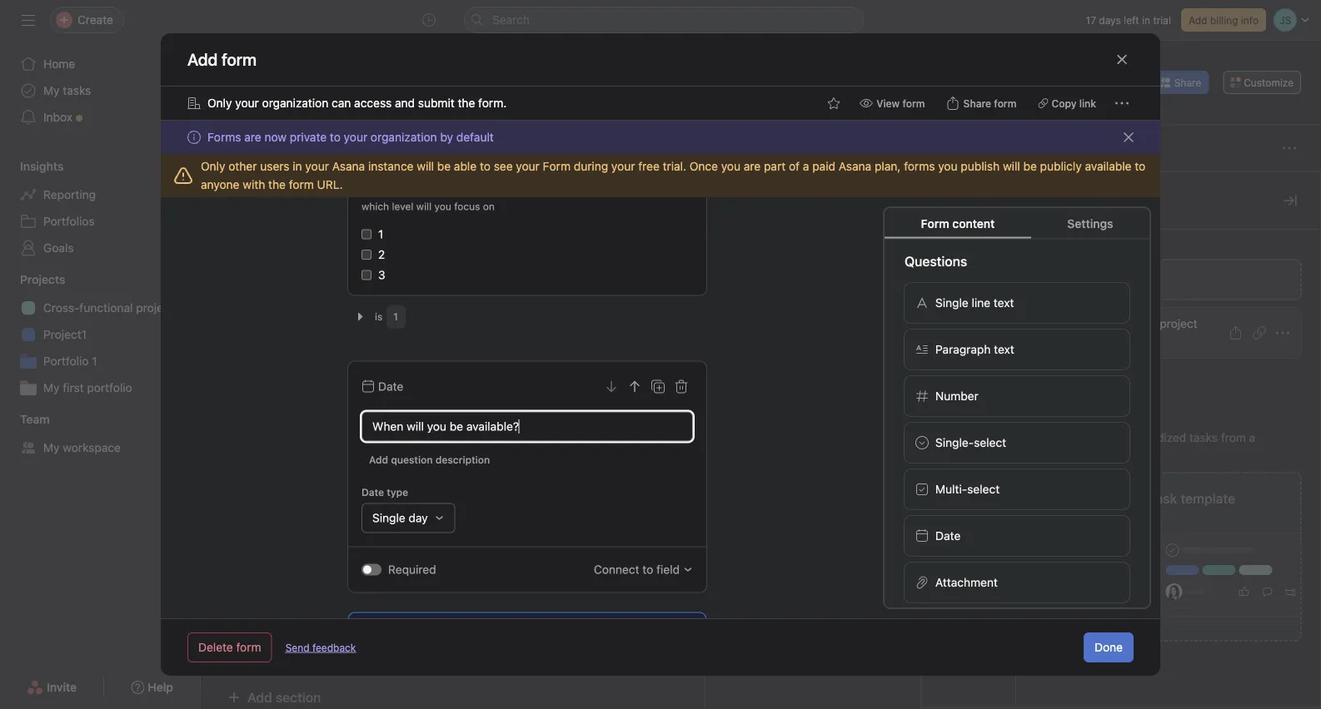 Task type: describe. For each thing, give the bounding box(es) containing it.
project1
[[43, 328, 87, 342]]

hide sidebar image
[[22, 13, 35, 27]]

template.
[[1036, 449, 1087, 463]]

add for add task
[[242, 142, 260, 154]]

messages link
[[790, 102, 858, 121]]

task for add task template
[[1151, 491, 1177, 507]]

send
[[285, 642, 310, 654]]

1 vertical spatial date
[[362, 487, 384, 499]]

add to starred image
[[827, 97, 841, 110]]

duplicate this question image
[[652, 381, 665, 394]]

0 horizontal spatial level
[[362, 183, 386, 197]]

priority
[[911, 182, 945, 193]]

add task
[[242, 142, 283, 154]]

timeline
[[462, 105, 508, 118]]

projects
[[20, 273, 65, 287]]

timeline link
[[448, 102, 508, 121]]

calendar link
[[528, 102, 591, 121]]

collapse task list for this section image
[[226, 621, 239, 634]]

portfolios link
[[10, 208, 190, 235]]

section for add section
[[276, 690, 321, 706]]

1 vertical spatial form
[[921, 217, 950, 230]]

add form
[[1068, 273, 1118, 287]]

users
[[260, 160, 290, 173]]

standardized
[[1117, 431, 1187, 445]]

url.
[[317, 178, 343, 192]]

days
[[1099, 14, 1121, 26]]

day
[[409, 512, 428, 526]]

link
[[1079, 97, 1096, 109]]

list
[[322, 105, 342, 118]]

only other users in your asana instance will be able to see your form during your free trial.  once you are part of a paid asana plan, forms you publish will be publicly available to anyone with the form url.
[[201, 160, 1146, 192]]

add question description button
[[362, 449, 498, 472]]

a inside only other users in your asana instance will be able to see your form during your free trial.  once you are part of a paid asana plan, forms you publish will be publicly available to anyone with the form url.
[[803, 160, 809, 173]]

projects button
[[0, 272, 65, 288]]

share for share
[[1174, 77, 1202, 88]]

connect to field button
[[594, 562, 693, 580]]

cross-functional project plan link
[[10, 295, 200, 322]]

send feedback
[[285, 642, 356, 654]]

job field for share timeline with teammates cell
[[1201, 387, 1301, 417]]

form for add form
[[1093, 273, 1118, 287]]

during
[[574, 160, 608, 173]]

to inside dropdown button
[[643, 564, 653, 577]]

default
[[456, 130, 494, 144]]

my for my workspace
[[43, 441, 60, 455]]

your down only your organization can access and submit the form.
[[344, 130, 368, 144]]

dashboard
[[709, 105, 770, 118]]

2 vertical spatial date
[[936, 529, 961, 543]]

4 for 4 fields
[[951, 251, 958, 262]]

number
[[936, 389, 979, 403]]

private
[[290, 130, 327, 144]]

0 vertical spatial the
[[458, 96, 475, 110]]

questions
[[905, 253, 967, 269]]

are inside only other users in your asana instance will be able to see your form during your free trial.  once you are part of a paid asana plan, forms you publish will be publicly available to anyone with the form url.
[[744, 160, 761, 173]]

share form image
[[1230, 327, 1243, 340]]

add form dialog
[[161, 0, 1161, 710]]

add for add task template
[[1123, 491, 1148, 507]]

goals link
[[10, 235, 190, 262]]

workspace
[[63, 441, 121, 455]]

teams element
[[0, 405, 200, 465]]

delete
[[198, 641, 233, 655]]

my tasks
[[43, 84, 91, 97]]

due
[[811, 182, 830, 193]]

select for single-
[[974, 436, 1007, 449]]

insights element
[[0, 152, 200, 265]]

project for cross-functional project plan button
[[1160, 317, 1198, 331]]

add section
[[247, 690, 321, 706]]

4 rules
[[953, 332, 985, 344]]

untitled section
[[247, 619, 345, 635]]

4 fields
[[951, 251, 986, 262]]

portfolio 1
[[43, 355, 97, 368]]

more actions image
[[1116, 97, 1129, 110]]

plan for cross-functional project plan link
[[177, 301, 200, 315]]

type
[[387, 487, 408, 499]]

projects element
[[0, 265, 200, 405]]

paid
[[813, 160, 836, 173]]

js button
[[1077, 72, 1097, 92]]

form inside only other users in your asana instance will be able to see your form during your free trial.  once you are part of a paid asana plan, forms you publish will be publicly available to anyone with the form url.
[[543, 160, 571, 173]]

portfolio
[[43, 355, 89, 368]]

copy form link image
[[1253, 327, 1266, 340]]

1 for 1 form
[[954, 496, 959, 507]]

invite
[[47, 681, 77, 695]]

1 asana from the left
[[332, 160, 365, 173]]

publish
[[961, 160, 1000, 173]]

cross-functional project plan for cross-functional project plan link
[[43, 301, 200, 315]]

functional for cross-functional project plan button
[[1103, 317, 1157, 331]]

connect to field
[[594, 564, 680, 577]]

add task template button
[[1036, 472, 1303, 642]]

first
[[63, 381, 84, 395]]

0 horizontal spatial customize
[[1036, 191, 1116, 210]]

task for task name
[[224, 182, 246, 193]]

board link
[[382, 102, 428, 121]]

to left see
[[480, 160, 491, 173]]

in for left
[[1142, 14, 1151, 26]]

share for share form
[[964, 97, 992, 109]]

delete form
[[198, 641, 261, 655]]

feedback
[[312, 642, 356, 654]]

line
[[972, 296, 991, 310]]

single line text
[[936, 296, 1014, 310]]

your right see
[[516, 160, 540, 173]]

form for share form
[[994, 97, 1017, 109]]

team button
[[0, 412, 50, 428]]

add task template
[[1123, 491, 1236, 507]]

1 be from the left
[[437, 160, 451, 173]]

Schedule kickoff meeting text field
[[263, 364, 408, 380]]

date type
[[362, 487, 408, 499]]

2 asana from the left
[[839, 160, 872, 173]]

1 for 1
[[393, 312, 398, 323]]

copy link button
[[1031, 92, 1104, 115]]

1 inside portfolio 1 link
[[92, 355, 97, 368]]

share timeline with teammates cell
[[201, 387, 706, 417]]

0 vertical spatial organization
[[262, 96, 329, 110]]

left
[[1124, 14, 1139, 26]]

of
[[789, 160, 800, 173]]

able
[[454, 160, 477, 173]]

row containing task name
[[201, 172, 1321, 202]]

1 vertical spatial text
[[994, 342, 1015, 356]]

close details image
[[1284, 194, 1297, 207]]

templates
[[946, 592, 992, 604]]

header to do tree grid
[[201, 327, 1321, 447]]

my first portfolio link
[[10, 375, 190, 402]]

board
[[396, 105, 428, 118]]

tasks inside 'link'
[[63, 84, 91, 97]]

global element
[[0, 41, 200, 141]]

cross- for cross-functional project plan button
[[1067, 317, 1103, 331]]

close this dialog image
[[1116, 53, 1129, 66]]

add billing info
[[1189, 14, 1259, 26]]

move this field down image
[[605, 381, 618, 394]]

invite button
[[16, 673, 88, 703]]

17
[[1086, 14, 1096, 26]]

you inside level which level will you focus on
[[434, 201, 451, 213]]

my workspace link
[[10, 435, 190, 462]]

multi-
[[936, 482, 967, 496]]

close image
[[1122, 131, 1136, 144]]

add form button
[[1036, 259, 1302, 301]]

cell for draft project brief cell
[[705, 327, 805, 357]]

2 horizontal spatial you
[[938, 160, 958, 173]]

tasks inside 'quickly create standardized tasks from a template.'
[[1190, 431, 1218, 445]]

single for single day
[[372, 512, 406, 526]]



Task type: locate. For each thing, give the bounding box(es) containing it.
level up which
[[362, 183, 386, 197]]

1 horizontal spatial cross-functional project plan
[[1067, 317, 1198, 349]]

to down list
[[330, 130, 341, 144]]

a
[[803, 160, 809, 173], [1249, 431, 1256, 445]]

1 vertical spatial 1
[[92, 355, 97, 368]]

0 vertical spatial 1
[[393, 312, 398, 323]]

switch
[[362, 565, 382, 577]]

messages
[[803, 105, 858, 118]]

add down add task… button
[[247, 690, 272, 706]]

1 vertical spatial in
[[293, 160, 302, 173]]

1 vertical spatial are
[[744, 160, 761, 173]]

forms inside add form dialog
[[207, 130, 241, 144]]

form left copy
[[994, 97, 1017, 109]]

0 vertical spatial cross-
[[43, 301, 79, 315]]

your left the free
[[611, 160, 635, 173]]

asana up the url.
[[332, 160, 365, 173]]

0 vertical spatial section
[[300, 619, 345, 635]]

0 horizontal spatial single
[[372, 512, 406, 526]]

schedule kickoff meeting cell
[[201, 357, 706, 387]]

cross-functional project plan
[[43, 301, 200, 315], [1067, 317, 1198, 349]]

0 horizontal spatial be
[[437, 160, 451, 173]]

0 vertical spatial — text field
[[1201, 327, 1300, 357]]

form down settings
[[1093, 273, 1118, 287]]

reporting link
[[10, 182, 190, 208]]

forms up other
[[207, 130, 241, 144]]

move this field up image
[[628, 381, 642, 394]]

1 horizontal spatial are
[[744, 160, 761, 173]]

0 vertical spatial tasks
[[63, 84, 91, 97]]

add down 'quickly create standardized tasks from a template.'
[[1123, 491, 1148, 507]]

tasks
[[63, 84, 91, 97], [1190, 431, 1218, 445]]

my left first
[[43, 381, 60, 395]]

my for my first portfolio
[[43, 381, 60, 395]]

only inside only other users in your asana instance will be able to see your form during your free trial.  once you are part of a paid asana plan, forms you publish will be publicly available to anyone with the form url.
[[201, 160, 225, 173]]

text right rules
[[994, 342, 1015, 356]]

paragraph
[[936, 342, 991, 356]]

add inside button
[[369, 455, 388, 467]]

share up publish
[[964, 97, 992, 109]]

2 — text field from the top
[[1201, 357, 1300, 387]]

form for delete form
[[236, 641, 261, 655]]

send feedback link
[[285, 641, 356, 656]]

share form button
[[939, 92, 1024, 115]]

add inside button
[[247, 690, 272, 706]]

select down apps
[[974, 436, 1007, 449]]

be up status
[[1024, 160, 1037, 173]]

add for add task…
[[267, 657, 289, 671]]

— text field for cell for draft project brief cell
[[1201, 327, 1300, 357]]

overview link
[[224, 102, 289, 121]]

name
[[248, 182, 274, 193]]

list image
[[231, 61, 251, 81]]

1 vertical spatial 4
[[953, 332, 959, 344]]

0 vertical spatial cross-functional project plan
[[43, 301, 200, 315]]

section for untitled section
[[300, 619, 345, 635]]

0 vertical spatial task
[[263, 142, 283, 154]]

cross-functional project plan down add form button
[[1067, 317, 1198, 349]]

1 horizontal spatial in
[[1142, 14, 1151, 26]]

1 vertical spatial task
[[958, 577, 980, 589]]

add up other
[[242, 142, 260, 154]]

are
[[244, 130, 261, 144], [744, 160, 761, 173]]

select for multi-
[[967, 482, 1000, 496]]

1 vertical spatial customize
[[1036, 191, 1116, 210]]

with
[[243, 178, 265, 192]]

insights button
[[0, 158, 64, 175]]

submit
[[418, 96, 455, 110]]

1 vertical spatial section
[[276, 690, 321, 706]]

form.
[[478, 96, 507, 110]]

overview
[[237, 105, 289, 118]]

— text field up job field for share timeline with teammates cell
[[1201, 327, 1300, 357]]

you up assignee
[[721, 160, 741, 173]]

draft project brief cell
[[201, 327, 706, 357]]

add task button
[[221, 137, 290, 160]]

0 horizontal spatial plan
[[177, 301, 200, 315]]

1 horizontal spatial share
[[1174, 77, 1202, 88]]

Share timeline with teammates text field
[[263, 394, 437, 410]]

0 vertical spatial select
[[974, 436, 1007, 449]]

None text field
[[271, 56, 497, 86]]

my up inbox
[[43, 84, 60, 97]]

only for only your organization can access and submit the form.
[[207, 96, 232, 110]]

add for add section
[[247, 690, 272, 706]]

cross-functional project plan for cross-functional project plan button
[[1067, 317, 1198, 349]]

cross- up project1
[[43, 301, 79, 315]]

functional inside projects element
[[79, 301, 133, 315]]

single-select
[[936, 436, 1007, 449]]

only your organization can access and submit the form.
[[207, 96, 507, 110]]

0 horizontal spatial task
[[263, 142, 283, 154]]

date down 1 dropdown button
[[378, 380, 403, 394]]

form down priority
[[921, 217, 950, 230]]

cross- inside projects element
[[43, 301, 79, 315]]

only up anyone
[[201, 160, 225, 173]]

form
[[543, 160, 571, 173], [921, 217, 950, 230]]

be
[[437, 160, 451, 173], [1024, 160, 1037, 173]]

1 cell from the top
[[705, 327, 805, 357]]

form for 1 form
[[962, 496, 984, 507]]

0 horizontal spatial are
[[244, 130, 261, 144]]

my inside 'link'
[[43, 84, 60, 97]]

0 horizontal spatial cross-
[[43, 301, 79, 315]]

plan inside cross-functional project plan
[[1067, 335, 1090, 349]]

1 vertical spatial functional
[[1103, 317, 1157, 331]]

add section button
[[221, 683, 328, 710]]

task for add task
[[263, 142, 283, 154]]

1 vertical spatial plan
[[1067, 335, 1090, 349]]

project down add form button
[[1160, 317, 1198, 331]]

to left field
[[643, 564, 653, 577]]

1 horizontal spatial project
[[1160, 317, 1198, 331]]

in for users
[[293, 160, 302, 173]]

tasks down home
[[63, 84, 91, 97]]

2 my from the top
[[43, 381, 60, 395]]

cross-functional project plan inside projects element
[[43, 301, 200, 315]]

1 horizontal spatial asana
[[839, 160, 872, 173]]

3 my from the top
[[43, 441, 60, 455]]

in right left
[[1142, 14, 1151, 26]]

by
[[440, 130, 453, 144]]

form down collapse task list for this section icon
[[236, 641, 261, 655]]

1 vertical spatial forms
[[1036, 236, 1075, 252]]

add task… row
[[201, 648, 1321, 680]]

only down list icon
[[207, 96, 232, 110]]

0 horizontal spatial tasks
[[63, 84, 91, 97]]

is
[[375, 312, 383, 323]]

question
[[391, 455, 433, 467]]

to up category
[[1135, 160, 1146, 173]]

fields
[[961, 251, 986, 262]]

1 horizontal spatial 1
[[393, 312, 398, 323]]

1 horizontal spatial plan
[[1067, 335, 1090, 349]]

form for view form
[[903, 97, 925, 109]]

are left now
[[244, 130, 261, 144]]

0 vertical spatial functional
[[79, 301, 133, 315]]

cross-functional project plan inside button
[[1067, 317, 1198, 349]]

date left type
[[362, 487, 384, 499]]

0 horizontal spatial cross-functional project plan
[[43, 301, 200, 315]]

organization up the private
[[262, 96, 329, 110]]

a right of
[[803, 160, 809, 173]]

cell
[[705, 327, 805, 357], [705, 357, 805, 387]]

customize inside dropdown button
[[1244, 77, 1294, 88]]

2 horizontal spatial 1
[[954, 496, 959, 507]]

form down single-select
[[962, 496, 984, 507]]

form inside button
[[903, 97, 925, 109]]

share inside add form dialog
[[964, 97, 992, 109]]

0 vertical spatial only
[[207, 96, 232, 110]]

task up users on the top of the page
[[263, 142, 283, 154]]

instance
[[368, 160, 414, 173]]

files link
[[878, 102, 917, 121]]

1 — text field from the top
[[1201, 327, 1300, 357]]

1 vertical spatial cross-
[[1067, 317, 1103, 331]]

1 horizontal spatial single
[[936, 296, 969, 310]]

1 right 'is'
[[393, 312, 398, 323]]

date down 1 form
[[936, 529, 961, 543]]

done button
[[1084, 633, 1134, 663]]

task up templates
[[958, 577, 980, 589]]

customize down info
[[1244, 77, 1294, 88]]

cell for schedule kickoff meeting cell at the bottom
[[705, 357, 805, 387]]

1 down project1 link
[[92, 355, 97, 368]]

add left billing
[[1189, 14, 1208, 26]]

share down add billing info button
[[1174, 77, 1202, 88]]

— text field
[[1201, 327, 1300, 357], [1201, 357, 1300, 387]]

functional for cross-functional project plan link
[[79, 301, 133, 315]]

0 vertical spatial text
[[994, 296, 1014, 310]]

0 vertical spatial plan
[[177, 301, 200, 315]]

1 horizontal spatial be
[[1024, 160, 1037, 173]]

untitled section button
[[247, 612, 345, 642]]

customize up settings
[[1036, 191, 1116, 210]]

your up the url.
[[305, 160, 329, 173]]

add for add question description
[[369, 455, 388, 467]]

0 vertical spatial level
[[362, 183, 386, 197]]

1 horizontal spatial functional
[[1103, 317, 1157, 331]]

0 vertical spatial single
[[936, 296, 969, 310]]

cross-functional project plan button
[[1036, 307, 1302, 359]]

forms down settings
[[1036, 236, 1075, 252]]

0 vertical spatial in
[[1142, 14, 1151, 26]]

home link
[[10, 51, 190, 77]]

will up status
[[1003, 160, 1020, 173]]

0 horizontal spatial form
[[543, 160, 571, 173]]

0 horizontal spatial 1
[[92, 355, 97, 368]]

content
[[953, 217, 995, 230]]

plan for cross-functional project plan button
[[1067, 335, 1090, 349]]

customize
[[1244, 77, 1294, 88], [1036, 191, 1116, 210]]

level right which
[[392, 201, 414, 213]]

plan
[[177, 301, 200, 315], [1067, 335, 1090, 349]]

0 horizontal spatial functional
[[79, 301, 133, 315]]

form right view
[[903, 97, 925, 109]]

task templates
[[1036, 406, 1130, 422]]

1 horizontal spatial forms
[[1036, 236, 1075, 252]]

a inside 'quickly create standardized tasks from a template.'
[[1249, 431, 1256, 445]]

task
[[224, 182, 246, 193], [958, 577, 980, 589]]

0 vertical spatial date
[[378, 380, 403, 394]]

plan inside projects element
[[177, 301, 200, 315]]

4 left fields
[[951, 251, 958, 262]]

to
[[330, 130, 341, 144], [480, 160, 491, 173], [1135, 160, 1146, 173], [643, 564, 653, 577]]

form inside only other users in your asana instance will be able to see your form during your free trial.  once you are part of a paid asana plan, forms you publish will be publicly available to anyone with the form url.
[[289, 178, 314, 192]]

form
[[903, 97, 925, 109], [994, 97, 1017, 109], [289, 178, 314, 192], [1093, 273, 1118, 287], [962, 496, 984, 507], [236, 641, 261, 655]]

functional inside cross-functional project plan
[[1103, 317, 1157, 331]]

1 my from the top
[[43, 84, 60, 97]]

trial
[[1153, 14, 1171, 26]]

1 down single-
[[954, 496, 959, 507]]

on
[[483, 201, 495, 213]]

1 horizontal spatial you
[[721, 160, 741, 173]]

0 vertical spatial 4
[[951, 251, 958, 262]]

forms are now private to your organization by default
[[207, 130, 494, 144]]

1 inside 1 dropdown button
[[393, 312, 398, 323]]

add down send
[[267, 657, 289, 671]]

description
[[436, 455, 490, 467]]

will up level which level will you focus on
[[417, 160, 434, 173]]

add
[[1189, 14, 1208, 26], [242, 142, 260, 154], [1068, 273, 1090, 287], [369, 455, 388, 467], [1123, 491, 1148, 507], [267, 657, 289, 671], [247, 690, 272, 706]]

will left focus
[[416, 201, 432, 213]]

0 horizontal spatial the
[[268, 178, 286, 192]]

dashboard link
[[696, 102, 770, 121]]

in inside only other users in your asana instance will be able to see your form during your free trial.  once you are part of a paid asana plan, forms you publish will be publicly available to anyone with the form url.
[[293, 160, 302, 173]]

1 vertical spatial — text field
[[1201, 357, 1300, 387]]

section
[[300, 619, 345, 635], [276, 690, 321, 706]]

functional
[[79, 301, 133, 315], [1103, 317, 1157, 331]]

1 vertical spatial single
[[372, 512, 406, 526]]

1 horizontal spatial tasks
[[1190, 431, 1218, 445]]

— text field for cell corresponding to schedule kickoff meeting cell at the bottom
[[1201, 357, 1300, 387]]

are left the part
[[744, 160, 761, 173]]

1 horizontal spatial customize
[[1244, 77, 1294, 88]]

access
[[354, 96, 392, 110]]

organization down board link
[[371, 130, 437, 144]]

0 vertical spatial are
[[244, 130, 261, 144]]

my inside teams element
[[43, 441, 60, 455]]

in right users on the top of the page
[[293, 160, 302, 173]]

0 horizontal spatial you
[[434, 201, 451, 213]]

forms for forms
[[1036, 236, 1075, 252]]

project for cross-functional project plan link
[[136, 301, 174, 315]]

row
[[201, 172, 1321, 202], [221, 202, 1321, 203], [201, 249, 1321, 281], [201, 327, 1321, 357], [201, 357, 1321, 387], [201, 387, 1321, 417], [201, 417, 1321, 447], [201, 493, 1321, 525], [201, 571, 1321, 602]]

0 vertical spatial form
[[543, 160, 571, 173]]

1 vertical spatial task
[[1151, 491, 1177, 507]]

single for single line text
[[936, 296, 969, 310]]

task inside row
[[224, 182, 246, 193]]

untitled
[[247, 619, 297, 635]]

0 vertical spatial project
[[136, 301, 174, 315]]

4 for 4 rules
[[953, 332, 959, 344]]

0 vertical spatial share
[[1174, 77, 1202, 88]]

paragraph text
[[936, 342, 1015, 356]]

add for add form
[[1068, 273, 1090, 287]]

you left focus
[[434, 201, 451, 213]]

0 horizontal spatial a
[[803, 160, 809, 173]]

add up 'date type'
[[369, 455, 388, 467]]

switch inside add form dialog
[[362, 565, 382, 577]]

4 left rules
[[953, 332, 959, 344]]

4
[[951, 251, 958, 262], [953, 332, 959, 344]]

settings
[[1068, 217, 1113, 230]]

project inside button
[[1160, 317, 1198, 331]]

1 vertical spatial tasks
[[1190, 431, 1218, 445]]

asana up date at the top right of the page
[[839, 160, 872, 173]]

anyone
[[201, 178, 240, 192]]

cross- down add form in the right of the page
[[1067, 317, 1103, 331]]

expand form field branch image
[[353, 311, 367, 324]]

only
[[207, 96, 232, 110], [201, 160, 225, 173]]

0 vertical spatial forms
[[207, 130, 241, 144]]

1 vertical spatial only
[[201, 160, 225, 173]]

plan,
[[875, 160, 901, 173]]

my workspace
[[43, 441, 121, 455]]

1 vertical spatial project
[[1160, 317, 1198, 331]]

trial.
[[663, 160, 687, 173]]

2 vertical spatial 1
[[954, 496, 959, 507]]

text
[[994, 296, 1014, 310], [994, 342, 1015, 356]]

will inside level which level will you focus on
[[416, 201, 432, 213]]

task for task templates
[[958, 577, 980, 589]]

tasks left from
[[1190, 431, 1218, 445]]

focus
[[454, 201, 480, 213]]

project1 link
[[10, 322, 190, 348]]

portfolio
[[87, 381, 132, 395]]

Question name text field
[[362, 412, 693, 442]]

1 vertical spatial share
[[964, 97, 992, 109]]

form left the url.
[[289, 178, 314, 192]]

1 horizontal spatial level
[[392, 201, 414, 213]]

add inside row
[[267, 657, 289, 671]]

be left able
[[437, 160, 451, 173]]

text right line
[[994, 296, 1014, 310]]

cross- for cross-functional project plan link
[[43, 301, 79, 315]]

functional down add form in the right of the page
[[1103, 317, 1157, 331]]

create
[[1080, 431, 1114, 445]]

1 horizontal spatial a
[[1249, 431, 1256, 445]]

0 horizontal spatial forms
[[207, 130, 241, 144]]

a right from
[[1249, 431, 1256, 445]]

my down team at the left of the page
[[43, 441, 60, 455]]

1 vertical spatial my
[[43, 381, 60, 395]]

required
[[388, 564, 436, 577]]

your down list icon
[[235, 96, 259, 110]]

0 horizontal spatial task
[[224, 182, 246, 193]]

cross- inside cross-functional project plan
[[1067, 317, 1103, 331]]

0 vertical spatial a
[[803, 160, 809, 173]]

1 vertical spatial organization
[[371, 130, 437, 144]]

section inside 'button'
[[300, 619, 345, 635]]

cross-functional project plan up project1 link
[[43, 301, 200, 315]]

1 horizontal spatial organization
[[371, 130, 437, 144]]

1 vertical spatial the
[[268, 178, 286, 192]]

single left line
[[936, 296, 969, 310]]

2 vertical spatial my
[[43, 441, 60, 455]]

— text field down copy form link image
[[1201, 357, 1300, 387]]

attachment
[[936, 576, 998, 589]]

0 horizontal spatial share
[[964, 97, 992, 109]]

section up send feedback
[[300, 619, 345, 635]]

in
[[1142, 14, 1151, 26], [293, 160, 302, 173]]

0 horizontal spatial asana
[[332, 160, 365, 173]]

forms for forms are now private to your organization by default
[[207, 130, 241, 144]]

0 horizontal spatial project
[[136, 301, 174, 315]]

section inside button
[[276, 690, 321, 706]]

task inside task templates
[[958, 577, 980, 589]]

1 horizontal spatial task
[[958, 577, 980, 589]]

my for my tasks
[[43, 84, 60, 97]]

project up project1 link
[[136, 301, 174, 315]]

you right forms
[[938, 160, 958, 173]]

form left during
[[543, 160, 571, 173]]

the inside only other users in your asana instance will be able to see your form during your free trial.  once you are part of a paid asana plan, forms you publish will be publicly available to anyone with the form url.
[[268, 178, 286, 192]]

1 horizontal spatial task
[[1151, 491, 1177, 507]]

copy link
[[1052, 97, 1096, 109]]

single
[[936, 296, 969, 310], [372, 512, 406, 526]]

task name
[[224, 182, 274, 193]]

functional up project1 link
[[79, 301, 133, 315]]

single inside dropdown button
[[372, 512, 406, 526]]

section down add task… button
[[276, 690, 321, 706]]

view
[[877, 97, 900, 109]]

1 vertical spatial cross-functional project plan
[[1067, 317, 1198, 349]]

add for add billing info
[[1189, 14, 1208, 26]]

1 vertical spatial level
[[392, 201, 414, 213]]

17 days left in trial
[[1086, 14, 1171, 26]]

0 vertical spatial task
[[224, 182, 246, 193]]

2 be from the left
[[1024, 160, 1037, 173]]

1 vertical spatial select
[[967, 482, 1000, 496]]

will
[[417, 160, 434, 173], [1003, 160, 1020, 173], [416, 201, 432, 213]]

select down single-select
[[967, 482, 1000, 496]]

single day
[[372, 512, 428, 526]]

1 horizontal spatial the
[[458, 96, 475, 110]]

only for only other users in your asana instance will be able to see your form during your free trial.  once you are part of a paid asana plan, forms you publish will be publicly available to anyone with the form url.
[[201, 160, 225, 173]]

0 horizontal spatial in
[[293, 160, 302, 173]]

the left form.
[[458, 96, 475, 110]]

1 vertical spatial a
[[1249, 431, 1256, 445]]

list link
[[309, 102, 342, 121]]

1 button
[[386, 306, 406, 329]]

add down settings
[[1068, 273, 1090, 287]]

my inside projects element
[[43, 381, 60, 395]]

task down other
[[224, 182, 246, 193]]

single down 'date type'
[[372, 512, 406, 526]]

the down users on the top of the page
[[268, 178, 286, 192]]

2 cell from the top
[[705, 357, 805, 387]]

search list box
[[464, 7, 864, 33]]

remove field image
[[675, 381, 688, 394]]

single day button
[[362, 504, 455, 534]]

task left template
[[1151, 491, 1177, 507]]



Task type: vqa. For each thing, say whether or not it's contained in the screenshot.
the and on the left top
yes



